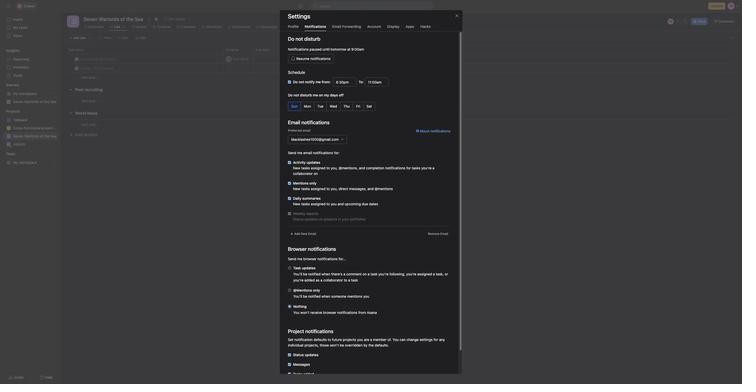 Task type: vqa. For each thing, say whether or not it's contained in the screenshot.
/ related to terryturtle85 / maria 1:1 Link in Starred element
no



Task type: describe. For each thing, give the bounding box(es) containing it.
me for browser
[[297, 257, 302, 262]]

add inside button
[[73, 36, 79, 40]]

you'll
[[293, 272, 302, 277]]

seven warlords of the sea inside starred element
[[13, 100, 56, 104]]

inbox
[[13, 33, 22, 38]]

my
[[324, 93, 329, 97]]

on inside activity updates new tasks assigned to you, @mentions, and completion notifications for tasks you're a collaborator on
[[314, 172, 318, 176]]

0 vertical spatial browser
[[303, 257, 316, 262]]

add new email
[[294, 232, 316, 236]]

gantt
[[305, 25, 315, 29]]

timeline link
[[152, 24, 171, 30]]

0 horizontal spatial email
[[308, 232, 316, 236]]

row containing tb
[[61, 55, 742, 64]]

task… for news
[[89, 122, 98, 127]]

to for only
[[326, 187, 330, 191]]

projects,
[[304, 344, 319, 348]]

completed image
[[74, 56, 80, 62]]

recruiting top pirates cell
[[61, 55, 224, 64]]

new for new tasks assigned to you and upcoming due dates
[[293, 202, 300, 207]]

0 vertical spatial me
[[313, 93, 318, 97]]

you, for direct
[[331, 187, 338, 191]]

display button
[[387, 24, 399, 31]]

there's
[[331, 272, 342, 277]]

add down 'post recruiting' button
[[81, 99, 88, 103]]

overview
[[88, 25, 104, 29]]

add task… row for post recruiting
[[61, 96, 742, 106]]

wed
[[330, 104, 337, 109]]

1 vertical spatial added
[[303, 373, 314, 377]]

cross-functional project plan
[[13, 126, 61, 130]]

daily summaries new tasks assigned to you and upcoming due dates
[[293, 197, 378, 207]]

at
[[347, 47, 350, 52]]

upgrade
[[711, 4, 723, 8]]

be inside set notification defaults to future projects you are a member of. you can change settings for any individual projects, those won't be overridden by the defaults.
[[340, 344, 344, 348]]

recruiting
[[85, 88, 103, 92]]

browser inside nothing you won't receive browser notifications from asana
[[323, 311, 336, 315]]

from
[[358, 311, 366, 315]]

account
[[367, 24, 381, 29]]

2 horizontal spatial email
[[440, 232, 448, 236]]

notified for only
[[308, 295, 320, 299]]

send me email notifications for:
[[288, 151, 339, 155]]

defaults.
[[375, 344, 389, 348]]

not for disturb
[[293, 93, 299, 97]]

a inside set notification defaults to future projects you are a member of. you can change settings for any individual projects, those won't be overridden by the defaults.
[[370, 338, 372, 343]]

defaults
[[314, 338, 327, 343]]

resume notifications
[[296, 57, 330, 61]]

display
[[387, 24, 399, 29]]

blacklashes1000@gmail.com button
[[288, 135, 347, 144]]

notifications button
[[305, 24, 326, 31]]

do for do not notify me from:
[[293, 80, 298, 84]]

row containing task name
[[61, 45, 742, 55]]

be for you'll
[[303, 272, 307, 277]]

do for do not disturb me on my days off
[[288, 93, 292, 97]]

teams element
[[0, 150, 61, 168]]

portfolios
[[13, 65, 29, 70]]

remove from starred image
[[154, 17, 158, 21]]

receive
[[310, 311, 322, 315]]

reporting
[[13, 57, 29, 61]]

my for teams element
[[13, 161, 18, 165]]

talkback
[[13, 118, 28, 122]]

someone
[[331, 295, 346, 299]]

2 vertical spatial task
[[351, 279, 358, 283]]

task updates you'll be notified when there's a comment on a task you're following, you're assigned a task, or you're added as a collaborator to a task
[[293, 266, 448, 283]]

Recruiting top Pirates text field
[[80, 57, 118, 62]]

workspace inside starred element
[[19, 92, 37, 96]]

and inside mentions only new tasks assigned to you, direct messages, and @mentions
[[367, 187, 374, 191]]

future
[[332, 338, 342, 343]]

activity
[[293, 161, 306, 165]]

settings
[[419, 338, 433, 343]]

of.
[[387, 338, 392, 343]]

only for @mentions only
[[313, 289, 320, 293]]

warlords inside starred element
[[24, 100, 39, 104]]

sea inside starred element
[[50, 100, 56, 104]]

due
[[256, 48, 261, 52]]

cross-functional project plan link
[[3, 124, 61, 132]]

won't
[[330, 344, 339, 348]]

Do not notify me from: checkbox
[[288, 81, 291, 84]]

updates for task
[[302, 266, 315, 271]]

fri
[[356, 104, 360, 109]]

assigned for summaries
[[311, 202, 325, 207]]

header untitled section tree grid
[[61, 55, 742, 82]]

section
[[84, 133, 98, 137]]

to for summaries
[[326, 202, 330, 207]]

the inside set notification defaults to future projects you are a member of. you can change settings for any individual projects, those won't be overridden by the defaults.
[[368, 344, 374, 348]]

1 seven warlords of the sea link from the top
[[3, 98, 58, 106]]

dashboard link
[[228, 24, 250, 30]]

you inside @mentions only you'll be notified when someone mentions you
[[363, 295, 369, 299]]

insights button
[[0, 48, 19, 53]]

invite button
[[5, 374, 27, 383]]

direct
[[339, 187, 348, 191]]

add task
[[73, 36, 86, 40]]

2 horizontal spatial you're
[[406, 272, 416, 277]]

new for new tasks assigned to you, direct messages, and @mentions
[[293, 187, 300, 191]]

task… for recruiting
[[89, 99, 98, 103]]

on left my
[[319, 93, 323, 97]]

add task… inside header untitled section tree grid
[[81, 75, 98, 80]]

add left section
[[75, 133, 83, 137]]

the for first seven warlords of the sea link from the top of the page
[[44, 100, 49, 104]]

1 horizontal spatial email
[[332, 24, 341, 29]]

tasks for daily summaries new tasks assigned to you and upcoming due dates
[[301, 202, 310, 207]]

add new email button
[[288, 231, 318, 238]]

add task… for recruiting
[[81, 99, 98, 103]]

task for task name
[[68, 48, 75, 52]]

overview link
[[84, 24, 104, 30]]

files link
[[283, 24, 295, 30]]

won't
[[300, 311, 309, 315]]

task for task updates you'll be notified when there's a comment on a task you're following, you're assigned a task, or you're added as a collaborator to a task
[[293, 266, 301, 271]]

do for do not disturb
[[288, 36, 294, 42]]

a right comment
[[368, 272, 369, 277]]

profile button
[[288, 24, 299, 31]]

hide sidebar image
[[7, 4, 11, 8]]

home
[[13, 17, 23, 22]]

a right the there's
[[343, 272, 345, 277]]

2 seven warlords of the sea link from the top
[[3, 132, 58, 141]]

email forwarding button
[[332, 24, 361, 31]]

of inside the projects 'element'
[[40, 134, 43, 139]]

and inside daily summaries new tasks assigned to you and upcoming due dates
[[338, 202, 344, 207]]

notifications left for:
[[313, 151, 333, 155]]

be for you'll
[[303, 295, 307, 299]]

1 vertical spatial task
[[370, 272, 377, 277]]

portfolios
[[350, 217, 366, 222]]

asana
[[367, 311, 377, 315]]

you for and
[[331, 202, 337, 207]]

functional
[[24, 126, 40, 130]]

a inside activity updates new tasks assigned to you, @mentions, and completion notifications for tasks you're a collaborator on
[[432, 166, 434, 170]]

a left task,
[[433, 272, 435, 277]]

world
[[75, 111, 86, 116]]

upgrade button
[[708, 3, 725, 10]]

updates for activity
[[306, 161, 320, 165]]

tomorrow
[[330, 47, 346, 52]]

tasks
[[293, 373, 302, 377]]

updates inside weekly reports status updates on projects in your portfolios
[[304, 217, 318, 222]]

not disturb
[[295, 36, 320, 42]]

collaborator inside activity updates new tasks assigned to you, @mentions, and completion notifications for tasks you're a collaborator on
[[293, 172, 313, 176]]

daily
[[293, 197, 301, 201]]

reports
[[306, 212, 318, 216]]

not for notify
[[298, 80, 304, 84]]

to inside set notification defaults to future projects you are a member of. you can change settings for any individual projects, those won't be overridden by the defaults.
[[328, 338, 331, 343]]

send me browser notifications for…
[[288, 257, 346, 262]]

board link
[[132, 24, 146, 30]]

add task… button for news
[[81, 122, 98, 127]]

completed image
[[74, 65, 80, 71]]

due date
[[256, 48, 269, 52]]

list
[[114, 25, 120, 29]]

list image
[[70, 19, 76, 25]]

world news
[[75, 111, 98, 116]]

add task… button for recruiting
[[81, 98, 98, 104]]

starred element
[[0, 81, 61, 107]]

my inside starred element
[[13, 92, 18, 96]]

hacks button
[[420, 24, 431, 31]]

new inside button
[[301, 232, 307, 236]]

mon
[[304, 104, 311, 109]]

account button
[[367, 24, 381, 31]]

task… inside header untitled section tree grid
[[89, 75, 98, 80]]

tasks left you're at top right
[[412, 166, 420, 170]]

share
[[697, 20, 706, 23]]

home link
[[3, 15, 58, 24]]

cross-
[[13, 126, 24, 130]]

you, for @mentions,
[[331, 166, 338, 170]]

close image
[[455, 14, 459, 18]]

on inside "task updates you'll be notified when there's a comment on a task you're following, you're assigned a task, or you're added as a collaborator to a task"
[[363, 272, 367, 277]]

task name
[[68, 48, 83, 52]]

your
[[342, 217, 349, 222]]

my workspace link inside starred element
[[3, 90, 58, 98]]

you for are
[[357, 338, 363, 343]]

about notifications link
[[416, 129, 450, 150]]

notifications inside nothing you won't receive browser notifications from asana
[[337, 311, 357, 315]]

workflow
[[206, 25, 222, 29]]

black
[[241, 57, 248, 61]]

add task… row for world news
[[61, 120, 742, 129]]

notification
[[294, 338, 313, 343]]

project
[[41, 126, 53, 130]]



Task type: locate. For each thing, give the bounding box(es) containing it.
files
[[288, 25, 295, 29]]

1 vertical spatial add task… button
[[81, 98, 98, 104]]

1 my workspace link from the top
[[3, 90, 58, 98]]

do not disturb
[[288, 36, 320, 42]]

1 completed checkbox from the top
[[74, 56, 80, 62]]

None radio
[[288, 267, 291, 270], [288, 289, 291, 293], [288, 305, 291, 309], [288, 267, 291, 270], [288, 289, 291, 293], [288, 305, 291, 309]]

assigned for only
[[311, 187, 325, 191]]

1 vertical spatial workspace
[[19, 161, 37, 165]]

2 vertical spatial be
[[340, 344, 344, 348]]

of inside starred element
[[40, 100, 43, 104]]

1 add task… button from the top
[[81, 75, 98, 80]]

2 task… from the top
[[89, 99, 98, 103]]

send for send me browser notifications for…
[[288, 257, 296, 262]]

notified up as
[[308, 272, 320, 277]]

of
[[40, 100, 43, 104], [40, 134, 43, 139]]

0 vertical spatial tb
[[669, 20, 673, 23]]

0 horizontal spatial collaborator
[[293, 172, 313, 176]]

browser right the receive
[[323, 311, 336, 315]]

my down team
[[13, 161, 18, 165]]

1 vertical spatial only
[[313, 289, 320, 293]]

not left disturb
[[293, 93, 299, 97]]

1 vertical spatial email
[[303, 151, 312, 155]]

0 vertical spatial email
[[303, 129, 310, 133]]

0 vertical spatial completed checkbox
[[74, 56, 80, 62]]

1 vertical spatial seven warlords of the sea
[[13, 134, 56, 139]]

2 my workspace from the top
[[13, 161, 37, 165]]

1 vertical spatial collaborator
[[323, 279, 343, 283]]

to inside activity updates new tasks assigned to you, @mentions, and completion notifications for tasks you're a collaborator on
[[326, 166, 330, 170]]

tasks added
[[293, 373, 314, 377]]

1 horizontal spatial tb
[[669, 20, 673, 23]]

new
[[293, 166, 300, 170], [293, 187, 300, 191], [293, 202, 300, 207], [301, 232, 307, 236]]

0 horizontal spatial tb
[[227, 57, 231, 61]]

1 horizontal spatial for
[[434, 338, 438, 343]]

preferred email
[[288, 129, 310, 133]]

2 seven from the top
[[13, 134, 23, 139]]

notifications down 'paused'
[[310, 57, 330, 61]]

only for mentions only
[[309, 181, 316, 186]]

do right do not notify me from: checkbox
[[293, 80, 298, 84]]

only right mentions
[[309, 181, 316, 186]]

task left name
[[68, 48, 75, 52]]

assigned inside daily summaries new tasks assigned to you and upcoming due dates
[[311, 202, 325, 207]]

completed checkbox inside recruiting top pirates cell
[[74, 56, 80, 62]]

workspace
[[19, 92, 37, 96], [19, 161, 37, 165]]

the for first seven warlords of the sea link from the bottom of the page
[[44, 134, 49, 139]]

be inside @mentions only you'll be notified when someone mentions you
[[303, 295, 307, 299]]

only inside mentions only new tasks assigned to you, direct messages, and @mentions
[[309, 181, 316, 186]]

1 you, from the top
[[331, 166, 338, 170]]

gantt link
[[301, 24, 315, 30]]

Assign HQ locations text field
[[80, 66, 115, 71]]

row
[[61, 45, 742, 55], [67, 54, 736, 55], [61, 55, 742, 64], [61, 64, 742, 73]]

1 vertical spatial browser
[[323, 311, 336, 315]]

new inside activity updates new tasks assigned to you, @mentions, and completion notifications for tasks you're a collaborator on
[[293, 166, 300, 170]]

hacks
[[420, 24, 431, 29]]

1 vertical spatial status
[[293, 353, 304, 358]]

1 vertical spatial for
[[434, 338, 438, 343]]

projects for on
[[324, 217, 337, 222]]

task… down recruiting at the left
[[89, 99, 98, 103]]

1 horizontal spatial task
[[351, 279, 358, 283]]

Messages checkbox
[[288, 364, 291, 367]]

new inside mentions only new tasks assigned to you, direct messages, and @mentions
[[293, 187, 300, 191]]

assigned down send me email notifications for:
[[311, 166, 325, 170]]

1 vertical spatial projects
[[343, 338, 356, 343]]

0 vertical spatial task…
[[89, 75, 98, 80]]

Completed checkbox
[[74, 56, 80, 62], [74, 65, 80, 71]]

to for updates
[[326, 166, 330, 170]]

projects for future
[[343, 338, 356, 343]]

tb inside header untitled section tree grid
[[227, 57, 231, 61]]

3 my from the top
[[13, 161, 18, 165]]

completed checkbox for the assign hq locations text field on the top of page
[[74, 65, 80, 71]]

add task… button down the assign hq locations text field on the top of page
[[81, 75, 98, 80]]

email
[[303, 129, 310, 133], [303, 151, 312, 155]]

tasks inside mentions only new tasks assigned to you, direct messages, and @mentions
[[301, 187, 310, 191]]

0 vertical spatial and
[[359, 166, 365, 170]]

1 seven from the top
[[13, 100, 23, 104]]

completed checkbox inside the assign hq locations cell
[[74, 65, 80, 71]]

task…
[[89, 75, 98, 80], [89, 99, 98, 103], [89, 122, 98, 127]]

post
[[75, 88, 84, 92]]

email up the browser notifications
[[308, 232, 316, 236]]

you, inside activity updates new tasks assigned to you, @mentions, and completion notifications for tasks you're a collaborator on
[[331, 166, 338, 170]]

global element
[[0, 12, 61, 43]]

summaries
[[302, 197, 321, 201]]

projects up overridden
[[343, 338, 356, 343]]

add task… for news
[[81, 122, 98, 127]]

you, left @mentions, at the top left of the page
[[331, 166, 338, 170]]

2 vertical spatial add task… row
[[61, 120, 742, 129]]

be down the @mentions
[[303, 295, 307, 299]]

not
[[298, 80, 304, 84], [293, 93, 299, 97]]

you're left following,
[[378, 272, 388, 277]]

0 vertical spatial notified
[[308, 272, 320, 277]]

nothing you won't receive browser notifications from asana
[[293, 305, 377, 315]]

0 horizontal spatial you're
[[293, 279, 303, 283]]

to up daily summaries new tasks assigned to you and upcoming due dates on the bottom of page
[[326, 187, 330, 191]]

1 vertical spatial my workspace
[[13, 161, 37, 165]]

my workspace link inside teams element
[[3, 159, 58, 167]]

me from:
[[316, 80, 331, 84]]

projects element
[[0, 107, 61, 150]]

seven warlords of the sea link down the functional
[[3, 132, 58, 141]]

2 vertical spatial do
[[288, 93, 292, 97]]

1 vertical spatial my
[[13, 92, 18, 96]]

0 horizontal spatial task
[[80, 36, 86, 40]]

None text field
[[333, 78, 356, 87], [365, 78, 388, 87], [333, 78, 356, 87], [365, 78, 388, 87]]

updates for status
[[305, 353, 318, 358]]

2 notified from the top
[[308, 295, 320, 299]]

0 vertical spatial be
[[303, 272, 307, 277]]

added right tasks
[[303, 373, 314, 377]]

inbox link
[[3, 32, 58, 40]]

assigned up summaries
[[311, 187, 325, 191]]

1 horizontal spatial collaborator
[[323, 279, 343, 283]]

you inside set notification defaults to future projects you are a member of. you can change settings for any individual projects, those won't be overridden by the defaults.
[[392, 338, 399, 343]]

1 vertical spatial of
[[40, 134, 43, 139]]

2 my workspace link from the top
[[3, 159, 58, 167]]

2 vertical spatial task…
[[89, 122, 98, 127]]

0 vertical spatial my workspace
[[13, 92, 37, 96]]

projects inside set notification defaults to future projects you are a member of. you can change settings for any individual projects, those won't be overridden by the defaults.
[[343, 338, 356, 343]]

do down profile button on the top left of page
[[288, 36, 294, 42]]

1 sea from the top
[[50, 100, 56, 104]]

messages,
[[349, 187, 366, 191]]

assigned for updates
[[311, 166, 325, 170]]

2 of from the top
[[40, 134, 43, 139]]

do not disturb me on my days off
[[288, 93, 343, 97]]

updates down "projects,"
[[305, 353, 318, 358]]

tasks down home
[[19, 25, 28, 30]]

about notifications
[[419, 129, 450, 133]]

you inside nothing you won't receive browser notifications from asana
[[293, 311, 299, 315]]

task… up section
[[89, 122, 98, 127]]

sea inside the projects 'element'
[[50, 134, 56, 139]]

2 vertical spatial you
[[357, 338, 363, 343]]

2 workspace from the top
[[19, 161, 37, 165]]

me for email
[[297, 151, 302, 155]]

add inside header untitled section tree grid
[[81, 75, 88, 80]]

me up activity
[[297, 151, 302, 155]]

status inside weekly reports status updates on projects in your portfolios
[[293, 217, 303, 222]]

when left the there's
[[321, 272, 330, 277]]

2 my from the top
[[13, 92, 18, 96]]

3 task… from the top
[[89, 122, 98, 127]]

1 of from the top
[[40, 100, 43, 104]]

0 horizontal spatial you
[[331, 202, 337, 207]]

workspace down the goals link
[[19, 92, 37, 96]]

email
[[332, 24, 341, 29], [308, 232, 316, 236], [440, 232, 448, 236]]

collapse task list for this section image
[[69, 111, 73, 115]]

you right of.
[[392, 338, 399, 343]]

0 vertical spatial warlords
[[24, 100, 39, 104]]

1 vertical spatial completed checkbox
[[74, 65, 80, 71]]

my down starred
[[13, 92, 18, 96]]

2 horizontal spatial you
[[363, 295, 369, 299]]

of down cross-functional project plan
[[40, 134, 43, 139]]

forwarding
[[342, 24, 361, 29]]

to inside mentions only new tasks assigned to you, direct messages, and @mentions
[[326, 187, 330, 191]]

notified for updates
[[308, 272, 320, 277]]

assigned inside "task updates you'll be notified when there's a comment on a task you're following, you're assigned a task, or you're added as a collaborator to a task"
[[417, 272, 432, 277]]

assign hq locations cell
[[61, 64, 224, 73]]

send for send me email notifications for:
[[288, 151, 296, 155]]

2 horizontal spatial and
[[367, 187, 374, 191]]

1 vertical spatial and
[[367, 187, 374, 191]]

the inside starred element
[[44, 100, 49, 104]]

collaborator inside "task updates you'll be notified when there's a comment on a task you're following, you're assigned a task, or you're added as a collaborator to a task"
[[323, 279, 343, 283]]

warlords down cross-functional project plan link
[[24, 134, 39, 139]]

0 vertical spatial workspace
[[19, 92, 37, 96]]

only inside @mentions only you'll be notified when someone mentions you
[[313, 289, 320, 293]]

weekly reports status updates on projects in your portfolios
[[293, 212, 366, 222]]

1 vertical spatial you
[[363, 295, 369, 299]]

0 horizontal spatial for
[[406, 166, 411, 170]]

and left upcoming
[[338, 202, 344, 207]]

task inside "task updates you'll be notified when there's a comment on a task you're following, you're assigned a task, or you're added as a collaborator to a task"
[[293, 266, 301, 271]]

about
[[419, 129, 429, 133]]

to up the won't
[[328, 338, 331, 343]]

None text field
[[82, 14, 145, 24]]

completed checkbox up completed image
[[74, 56, 80, 62]]

Status updates checkbox
[[288, 354, 291, 357]]

None checkbox
[[288, 182, 291, 185], [288, 213, 291, 216], [288, 182, 291, 185], [288, 213, 291, 216]]

when inside "task updates you'll be notified when there's a comment on a task you're following, you're assigned a task, or you're added as a collaborator to a task"
[[321, 272, 330, 277]]

add down the weekly
[[294, 232, 300, 236]]

2 when from the top
[[321, 295, 330, 299]]

1 when from the top
[[321, 272, 330, 277]]

0 vertical spatial you
[[331, 202, 337, 207]]

tasks inside global element
[[19, 25, 28, 30]]

0 vertical spatial seven warlords of the sea
[[13, 100, 56, 104]]

0 vertical spatial not
[[298, 80, 304, 84]]

be
[[303, 272, 307, 277], [303, 295, 307, 299], [340, 344, 344, 348]]

0 vertical spatial task
[[80, 36, 86, 40]]

notifications right about
[[430, 129, 450, 133]]

task right comment
[[370, 272, 377, 277]]

to
[[326, 166, 330, 170], [326, 187, 330, 191], [326, 202, 330, 207], [344, 279, 347, 283], [328, 338, 331, 343]]

notified inside @mentions only you'll be notified when someone mentions you
[[308, 295, 320, 299]]

1 vertical spatial me
[[297, 151, 302, 155]]

insights element
[[0, 46, 61, 81]]

my inside teams element
[[13, 161, 18, 165]]

task inside button
[[80, 36, 86, 40]]

resume notifications button
[[288, 54, 334, 63]]

email left forwarding
[[332, 24, 341, 29]]

added left as
[[304, 279, 315, 283]]

1 my from the top
[[13, 25, 18, 30]]

when for there's
[[321, 272, 330, 277]]

tasks for mentions only new tasks assigned to you, direct messages, and @mentions
[[301, 187, 310, 191]]

1 vertical spatial tb
[[227, 57, 231, 61]]

status updates
[[293, 353, 318, 358]]

1 vertical spatial when
[[321, 295, 330, 299]]

updates
[[306, 161, 320, 165], [304, 217, 318, 222], [302, 266, 315, 271], [305, 353, 318, 358]]

email up activity
[[303, 151, 312, 155]]

you inside daily summaries new tasks assigned to you and upcoming due dates
[[331, 202, 337, 207]]

add task… button up section
[[81, 122, 98, 127]]

projects left in
[[324, 217, 337, 222]]

the right by
[[368, 344, 374, 348]]

2 add task… button from the top
[[81, 98, 98, 104]]

send up you'll
[[288, 257, 296, 262]]

1 vertical spatial the
[[44, 134, 49, 139]]

activity updates new tasks assigned to you, @mentions, and completion notifications for tasks you're a collaborator on
[[293, 161, 434, 176]]

0 horizontal spatial messages
[[260, 25, 277, 29]]

1 notified from the top
[[308, 272, 320, 277]]

my tasks
[[13, 25, 28, 30]]

1 vertical spatial sea
[[50, 134, 56, 139]]

a down comment
[[348, 279, 350, 283]]

you
[[293, 311, 299, 315], [392, 338, 399, 343]]

1 horizontal spatial you
[[392, 338, 399, 343]]

on inside weekly reports status updates on projects in your portfolios
[[319, 217, 323, 222]]

news
[[87, 111, 98, 116]]

0 vertical spatial you
[[293, 311, 299, 315]]

tasks
[[19, 25, 28, 30], [301, 166, 310, 170], [412, 166, 420, 170], [301, 187, 310, 191], [301, 202, 310, 207]]

1 vertical spatial add task…
[[81, 99, 98, 103]]

on left in
[[319, 217, 323, 222]]

1 status from the top
[[293, 217, 303, 222]]

1 vertical spatial you
[[392, 338, 399, 343]]

new for new tasks assigned to you, @mentions, and completion notifications for tasks you're a collaborator on
[[293, 166, 300, 170]]

my workspace inside teams element
[[13, 161, 37, 165]]

0 vertical spatial add task… row
[[61, 73, 742, 82]]

seven warlords of the sea
[[13, 100, 56, 104], [13, 134, 56, 139]]

0 vertical spatial task
[[68, 48, 75, 52]]

the inside 'element'
[[44, 134, 49, 139]]

2 vertical spatial add task…
[[81, 122, 98, 127]]

you, inside mentions only new tasks assigned to you, direct messages, and @mentions
[[331, 187, 338, 191]]

Tasks added checkbox
[[288, 373, 291, 376]]

due
[[362, 202, 368, 207]]

9:00am
[[351, 47, 364, 52]]

add up add section button
[[81, 122, 88, 127]]

new down activity
[[293, 166, 300, 170]]

tasks inside daily summaries new tasks assigned to you and upcoming due dates
[[301, 202, 310, 207]]

0 vertical spatial added
[[304, 279, 315, 283]]

add
[[73, 36, 79, 40], [81, 75, 88, 80], [81, 99, 88, 103], [81, 122, 88, 127], [75, 133, 83, 137], [294, 232, 300, 236]]

3 add task… from the top
[[81, 122, 98, 127]]

notifications inside activity updates new tasks assigned to you, @mentions, and completion notifications for tasks you're a collaborator on
[[385, 166, 405, 170]]

notifications inside "link"
[[430, 129, 450, 133]]

0 horizontal spatial you
[[293, 311, 299, 315]]

and inside activity updates new tasks assigned to you, @mentions, and completion notifications for tasks you're a collaborator on
[[359, 166, 365, 170]]

remove
[[428, 232, 439, 236]]

for inside activity updates new tasks assigned to you, @mentions, and completion notifications for tasks you're a collaborator on
[[406, 166, 411, 170]]

0 vertical spatial status
[[293, 217, 303, 222]]

browser down the browser notifications
[[303, 257, 316, 262]]

messages left files link
[[260, 25, 277, 29]]

1 send from the top
[[288, 151, 296, 155]]

1 horizontal spatial you
[[357, 338, 363, 343]]

me right disturb
[[313, 93, 318, 97]]

projects inside weekly reports status updates on projects in your portfolios
[[324, 217, 337, 222]]

0 horizontal spatial projects
[[324, 217, 337, 222]]

my inside global element
[[13, 25, 18, 30]]

1 workspace from the top
[[19, 92, 37, 96]]

messages up the tasks added
[[293, 363, 310, 367]]

seven warlords of the sea link up the talkback link on the top
[[3, 98, 58, 106]]

1 vertical spatial seven warlords of the sea link
[[3, 132, 58, 141]]

2 status from the top
[[293, 353, 304, 358]]

0 vertical spatial my workspace link
[[3, 90, 58, 98]]

be inside "task updates you'll be notified when there's a comment on a task you're following, you're assigned a task, or you're added as a collaborator to a task"
[[303, 272, 307, 277]]

2 completed checkbox from the top
[[74, 65, 80, 71]]

my workspace inside starred element
[[13, 92, 37, 96]]

task up you'll
[[293, 266, 301, 271]]

goals
[[13, 73, 22, 78]]

collapse task list for this section image
[[69, 88, 73, 92]]

2 sea from the top
[[50, 134, 56, 139]]

add task…
[[81, 75, 98, 80], [81, 99, 98, 103], [81, 122, 98, 127]]

0 vertical spatial of
[[40, 100, 43, 104]]

1 horizontal spatial you're
[[378, 272, 388, 277]]

0 vertical spatial messages
[[260, 25, 277, 29]]

on
[[319, 93, 323, 97], [314, 172, 318, 176], [319, 217, 323, 222], [363, 272, 367, 277]]

send up activity
[[288, 151, 296, 155]]

add task… button inside header untitled section tree grid
[[81, 75, 98, 80]]

disturb
[[300, 93, 312, 97]]

name
[[75, 48, 83, 52]]

my workspace
[[13, 92, 37, 96], [13, 161, 37, 165]]

email right remove
[[440, 232, 448, 236]]

updates down send me email notifications for:
[[306, 161, 320, 165]]

1 seven warlords of the sea from the top
[[13, 100, 56, 104]]

3 add task… row from the top
[[61, 120, 742, 129]]

1 vertical spatial messages
[[293, 363, 310, 367]]

notified inside "task updates you'll be notified when there's a comment on a task you're following, you're assigned a task, or you're added as a collaborator to a task"
[[308, 272, 320, 277]]

assigned inside activity updates new tasks assigned to you, @mentions, and completion notifications for tasks you're a collaborator on
[[311, 166, 325, 170]]

warlords inside the projects 'element'
[[24, 134, 39, 139]]

my workspace link down the goals link
[[3, 90, 58, 98]]

status down the weekly
[[293, 217, 303, 222]]

0 vertical spatial add task… button
[[81, 75, 98, 80]]

workspace inside teams element
[[19, 161, 37, 165]]

seven inside the projects 'element'
[[13, 134, 23, 139]]

assigned down summaries
[[311, 202, 325, 207]]

a right as
[[320, 279, 322, 283]]

to inside daily summaries new tasks assigned to you and upcoming due dates
[[326, 202, 330, 207]]

updates down reports
[[304, 217, 318, 222]]

and left completion
[[359, 166, 365, 170]]

notifications up not disturb
[[305, 24, 326, 29]]

0 vertical spatial notifications
[[305, 24, 326, 29]]

added inside "task updates you'll be notified when there's a comment on a task you're following, you're assigned a task, or you're added as a collaborator to a task"
[[304, 279, 315, 283]]

my for global element
[[13, 25, 18, 30]]

tasks down activity
[[301, 166, 310, 170]]

resume
[[296, 57, 309, 61]]

1 vertical spatial warlords
[[24, 134, 39, 139]]

seven inside starred element
[[13, 100, 23, 104]]

when for someone
[[321, 295, 330, 299]]

notifications for notifications paused until tomorrow at 9:00am
[[288, 47, 309, 52]]

1 task… from the top
[[89, 75, 98, 80]]

updates inside "task updates you'll be notified when there's a comment on a task you're following, you're assigned a task, or you're added as a collaborator to a task"
[[302, 266, 315, 271]]

add task… down 'post recruiting' button
[[81, 99, 98, 103]]

1 vertical spatial do
[[293, 80, 298, 84]]

notifications for notifications
[[305, 24, 326, 29]]

workspace down amjad link
[[19, 161, 37, 165]]

weekly
[[293, 212, 305, 216]]

calendar
[[181, 25, 196, 29]]

my up inbox on the left of page
[[13, 25, 18, 30]]

my workspace down starred
[[13, 92, 37, 96]]

seven warlords of the sea up the talkback link on the top
[[13, 100, 56, 104]]

2 add task… from the top
[[81, 99, 98, 103]]

for
[[406, 166, 411, 170], [434, 338, 438, 343]]

1 add task… from the top
[[81, 75, 98, 80]]

when left someone
[[321, 295, 330, 299]]

0 vertical spatial only
[[309, 181, 316, 186]]

when inside @mentions only you'll be notified when someone mentions you
[[321, 295, 330, 299]]

add up post recruiting
[[81, 75, 88, 80]]

task down comment
[[351, 279, 358, 283]]

1 vertical spatial task
[[293, 266, 301, 271]]

2 vertical spatial my
[[13, 161, 18, 165]]

a
[[432, 166, 434, 170], [343, 272, 345, 277], [368, 272, 369, 277], [433, 272, 435, 277], [320, 279, 322, 283], [348, 279, 350, 283], [370, 338, 372, 343]]

for inside set notification defaults to future projects you are a member of. you can change settings for any individual projects, those won't be overridden by the defaults.
[[434, 338, 438, 343]]

add task… button down 'post recruiting' button
[[81, 98, 98, 104]]

2 send from the top
[[288, 257, 296, 262]]

add task… row
[[61, 73, 742, 82], [61, 96, 742, 106], [61, 120, 742, 129]]

for left you're at top right
[[406, 166, 411, 170]]

task… down the assign hq locations text field on the top of page
[[89, 75, 98, 80]]

@mentions
[[293, 289, 312, 293]]

goals link
[[3, 72, 58, 80]]

completion
[[366, 166, 384, 170]]

1 vertical spatial task…
[[89, 99, 98, 103]]

tasks for activity updates new tasks assigned to you, @mentions, and completion notifications for tasks you're a collaborator on
[[301, 166, 310, 170]]

not left notify
[[298, 80, 304, 84]]

by
[[363, 344, 367, 348]]

assigned inside mentions only new tasks assigned to you, direct messages, and @mentions
[[311, 187, 325, 191]]

1 horizontal spatial messages
[[293, 363, 310, 367]]

0 vertical spatial you,
[[331, 166, 338, 170]]

seven
[[13, 100, 23, 104], [13, 134, 23, 139]]

new inside daily summaries new tasks assigned to you and upcoming due dates
[[293, 202, 300, 207]]

as
[[316, 279, 319, 283]]

tb inside tb button
[[669, 20, 673, 23]]

mentions
[[347, 295, 362, 299]]

you inside set notification defaults to future projects you are a member of. you can change settings for any individual projects, those won't be overridden by the defaults.
[[357, 338, 363, 343]]

1 add task… row from the top
[[61, 73, 742, 82]]

starred button
[[0, 83, 19, 88]]

0 vertical spatial seven
[[13, 100, 23, 104]]

2 vertical spatial add task… button
[[81, 122, 98, 127]]

1 vertical spatial notified
[[308, 295, 320, 299]]

2 you, from the top
[[331, 187, 338, 191]]

notifications inside button
[[310, 57, 330, 61]]

0 vertical spatial do
[[288, 36, 294, 42]]

notifications left from
[[337, 311, 357, 315]]

0 horizontal spatial browser
[[303, 257, 316, 262]]

comment
[[346, 272, 362, 277]]

browser notifications
[[288, 247, 336, 252]]

updates inside activity updates new tasks assigned to you, @mentions, and completion notifications for tasks you're a collaborator on
[[306, 161, 320, 165]]

0 horizontal spatial and
[[338, 202, 344, 207]]

my workspace link down amjad link
[[3, 159, 58, 167]]

notified down the @mentions
[[308, 295, 320, 299]]

the down project
[[44, 134, 49, 139]]

thu
[[343, 104, 350, 109]]

None checkbox
[[288, 161, 291, 164], [288, 197, 291, 200], [288, 161, 291, 164], [288, 197, 291, 200]]

messages inside messages link
[[260, 25, 277, 29]]

0 vertical spatial seven warlords of the sea link
[[3, 98, 58, 106]]

task,
[[436, 272, 444, 277]]

messages link
[[256, 24, 277, 30]]

tyler black
[[233, 57, 248, 61]]

notifications right completion
[[385, 166, 405, 170]]

do not notify me from:
[[293, 80, 331, 84]]

preferred
[[288, 129, 302, 133]]

seven warlords of the sea inside the projects 'element'
[[13, 134, 56, 139]]

1 warlords from the top
[[24, 100, 39, 104]]

new down daily
[[293, 202, 300, 207]]

1 horizontal spatial projects
[[343, 338, 356, 343]]

sea
[[50, 100, 56, 104], [50, 134, 56, 139]]

browser
[[303, 257, 316, 262], [323, 311, 336, 315]]

1 vertical spatial be
[[303, 295, 307, 299]]

2 add task… row from the top
[[61, 96, 742, 106]]

you're down you'll
[[293, 279, 303, 283]]

1 my workspace from the top
[[13, 92, 37, 96]]

task up name
[[80, 36, 86, 40]]

2 vertical spatial and
[[338, 202, 344, 207]]

add task… down the assign hq locations text field on the top of page
[[81, 75, 98, 80]]

add task… up section
[[81, 122, 98, 127]]

assigned left task,
[[417, 272, 432, 277]]

0 vertical spatial the
[[44, 100, 49, 104]]

2 horizontal spatial task
[[370, 272, 377, 277]]

and right messages, on the top
[[367, 187, 374, 191]]

invite
[[14, 376, 23, 380]]

you're right following,
[[406, 272, 416, 277]]

to up weekly reports status updates on projects in your portfolios
[[326, 202, 330, 207]]

tb button
[[668, 19, 674, 25]]

to inside "task updates you'll be notified when there's a comment on a task you're following, you're assigned a task, or you're added as a collaborator to a task"
[[344, 279, 347, 283]]

notifications left for…
[[317, 257, 337, 262]]

those
[[320, 344, 329, 348]]

on down send me email notifications for:
[[314, 172, 318, 176]]

task
[[68, 48, 75, 52], [293, 266, 301, 271]]

list link
[[110, 24, 120, 30]]

new down mentions
[[293, 187, 300, 191]]

2 warlords from the top
[[24, 134, 39, 139]]

be down the future
[[340, 344, 344, 348]]

task inside row
[[68, 48, 75, 52]]

completed checkbox for 'recruiting top pirates' text box
[[74, 56, 80, 62]]

2 seven warlords of the sea from the top
[[13, 134, 56, 139]]

2 vertical spatial me
[[297, 257, 302, 262]]

new up the browser notifications
[[301, 232, 307, 236]]

3 add task… button from the top
[[81, 122, 98, 127]]

1 horizontal spatial browser
[[323, 311, 336, 315]]



